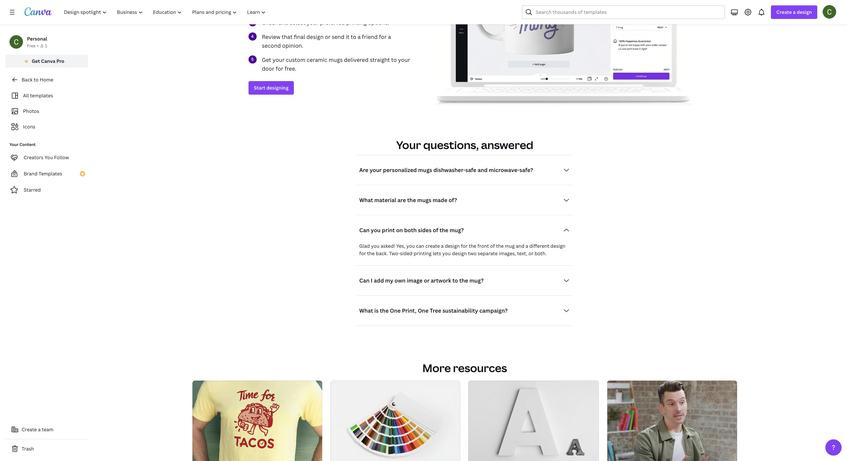 Task type: locate. For each thing, give the bounding box(es) containing it.
2 vertical spatial mugs
[[418, 197, 432, 204]]

create a design button
[[772, 5, 818, 19]]

your for your questions, answered
[[397, 138, 421, 152]]

for down can you print on both sides of the mug? dropdown button
[[461, 243, 468, 249]]

2 horizontal spatial or
[[529, 250, 534, 257]]

can inside dropdown button
[[360, 277, 370, 285]]

get for get canva pro
[[32, 58, 40, 64]]

start
[[254, 84, 266, 91]]

preferred
[[320, 19, 345, 26]]

straight
[[370, 56, 390, 63]]

and right order
[[279, 19, 289, 26]]

1 horizontal spatial one
[[418, 307, 429, 315]]

pro
[[57, 58, 64, 64]]

0 horizontal spatial one
[[390, 307, 401, 315]]

can you print on both sides of the mug?
[[360, 227, 464, 234]]

what material are the mugs made of?
[[360, 197, 457, 204]]

or right image
[[424, 277, 430, 285]]

dishwasher-
[[434, 166, 466, 174]]

you up sided
[[407, 243, 415, 249]]

0 vertical spatial what
[[360, 197, 373, 204]]

create inside create a team button
[[22, 427, 37, 433]]

100 color combinations and how to apply them to your designs image
[[331, 381, 461, 462]]

your
[[397, 138, 421, 152], [9, 142, 19, 148]]

to right straight
[[392, 56, 397, 63]]

canva
[[41, 58, 55, 64]]

and right safe
[[478, 166, 488, 174]]

back to home
[[22, 77, 53, 83]]

your questions, answered
[[397, 138, 534, 152]]

glad you asked! yes, you can create a design for the front of the mug and a different design for the back. two-sided printing lets you design two separate images, text, or both.
[[360, 243, 566, 257]]

or right text, on the right of the page
[[529, 250, 534, 257]]

mug? inside dropdown button
[[470, 277, 484, 285]]

get left canva
[[32, 58, 40, 64]]

printing up it
[[347, 19, 367, 26]]

the down glad
[[368, 250, 375, 257]]

1 horizontal spatial create
[[777, 9, 793, 15]]

custom
[[286, 56, 306, 63]]

0 vertical spatial of
[[433, 227, 439, 234]]

the right "artwork"
[[460, 277, 469, 285]]

mugs left "dishwasher-"
[[419, 166, 433, 174]]

creators you follow
[[24, 154, 69, 161]]

1 horizontal spatial your
[[397, 138, 421, 152]]

your right are
[[370, 166, 382, 174]]

your up personalized
[[397, 138, 421, 152]]

and left perfect
[[354, 0, 364, 3]]

1 horizontal spatial or
[[424, 277, 430, 285]]

1 can from the top
[[360, 227, 370, 234]]

resources
[[454, 361, 508, 376]]

printing
[[347, 19, 367, 26], [414, 250, 432, 257]]

1 vertical spatial or
[[529, 250, 534, 257]]

1 vertical spatial printing
[[414, 250, 432, 257]]

the right is
[[380, 307, 389, 315]]

mugs inside dropdown button
[[418, 197, 432, 204]]

to right back
[[34, 77, 39, 83]]

one left print,
[[390, 307, 401, 315]]

design right "final"
[[307, 33, 324, 40]]

mugs right ceramic
[[329, 56, 343, 63]]

get inside get your custom ceramic mugs delivered straight to your door for free.
[[262, 56, 272, 63]]

2 one from the left
[[418, 307, 429, 315]]

design right create
[[445, 243, 460, 249]]

to right it
[[351, 33, 357, 40]]

you up "back."
[[371, 243, 380, 249]]

free
[[27, 43, 36, 49]]

your inside "customize using creative elements and perfect your mug's design."
[[386, 0, 398, 3]]

you
[[371, 227, 381, 234], [371, 243, 380, 249], [407, 243, 415, 249], [443, 250, 451, 257]]

answered
[[481, 138, 534, 152]]

review
[[262, 33, 281, 40]]

start designing
[[254, 84, 289, 91]]

what left is
[[360, 307, 373, 315]]

own
[[395, 277, 406, 285]]

sided
[[400, 250, 413, 257]]

are
[[360, 166, 369, 174]]

more resources
[[423, 361, 508, 376]]

to inside get your custom ceramic mugs delivered straight to your door for free.
[[392, 56, 397, 63]]

get for get your custom ceramic mugs delivered straight to your door for free.
[[262, 56, 272, 63]]

2 can from the top
[[360, 277, 370, 285]]

it
[[346, 33, 350, 40]]

1 vertical spatial can
[[360, 277, 370, 285]]

christina overa image
[[824, 5, 837, 19]]

your left content
[[9, 142, 19, 148]]

1 horizontal spatial printing
[[414, 250, 432, 257]]

1 vertical spatial of
[[491, 243, 495, 249]]

you
[[45, 154, 53, 161]]

icons
[[23, 124, 35, 130]]

your up door
[[273, 56, 285, 63]]

and inside glad you asked! yes, you can create a design for the front of the mug and a different design for the back. two-sided printing lets you design two separate images, text, or both.
[[516, 243, 525, 249]]

0 vertical spatial or
[[325, 33, 331, 40]]

0 horizontal spatial mug?
[[450, 227, 464, 234]]

1 horizontal spatial of
[[491, 243, 495, 249]]

or inside glad you asked! yes, you can create a design for the front of the mug and a different design for the back. two-sided printing lets you design two separate images, text, or both.
[[529, 250, 534, 257]]

get canva pro
[[32, 58, 64, 64]]

0 vertical spatial create
[[777, 9, 793, 15]]

a inside button
[[38, 427, 41, 433]]

ceramic
[[307, 56, 328, 63]]

design
[[798, 9, 813, 15], [307, 33, 324, 40], [445, 243, 460, 249], [551, 243, 566, 249], [452, 250, 467, 257]]

0 horizontal spatial your
[[9, 142, 19, 148]]

my
[[386, 277, 394, 285]]

starred link
[[5, 183, 88, 197]]

mugs
[[329, 56, 343, 63], [419, 166, 433, 174], [418, 197, 432, 204]]

and up text, on the right of the page
[[516, 243, 525, 249]]

you left print
[[371, 227, 381, 234]]

friend
[[362, 33, 378, 40]]

for right friend
[[379, 33, 387, 40]]

0 horizontal spatial or
[[325, 33, 331, 40]]

create a team button
[[5, 423, 88, 437]]

create inside create a design dropdown button
[[777, 9, 793, 15]]

the left mug
[[497, 243, 504, 249]]

branding your business image
[[607, 381, 738, 462]]

get up door
[[262, 56, 272, 63]]

of right sides
[[433, 227, 439, 234]]

mug's
[[262, 5, 277, 12]]

and inside are your personalized mugs dishwasher-safe and microwave-safe? "dropdown button"
[[478, 166, 488, 174]]

design left 'christina overa' icon
[[798, 9, 813, 15]]

0 horizontal spatial of
[[433, 227, 439, 234]]

can up glad
[[360, 227, 370, 234]]

can for can you print on both sides of the mug?
[[360, 227, 370, 234]]

design inside the review that final design or send it to a friend for a second opinion.
[[307, 33, 324, 40]]

that
[[282, 33, 293, 40]]

send
[[332, 33, 345, 40]]

0 vertical spatial printing
[[347, 19, 367, 26]]

personal
[[27, 36, 47, 42]]

or left send
[[325, 33, 331, 40]]

yes,
[[397, 243, 406, 249]]

0 horizontal spatial printing
[[347, 19, 367, 26]]

mugs left the made
[[418, 197, 432, 204]]

two-
[[389, 250, 400, 257]]

front
[[478, 243, 490, 249]]

options.
[[368, 19, 390, 26]]

0 horizontal spatial create
[[22, 427, 37, 433]]

mugs inside get your custom ceramic mugs delivered straight to your door for free.
[[329, 56, 343, 63]]

create a design
[[777, 9, 813, 15]]

1 horizontal spatial mug?
[[470, 277, 484, 285]]

2 vertical spatial or
[[424, 277, 430, 285]]

of up separate
[[491, 243, 495, 249]]

get inside button
[[32, 58, 40, 64]]

0 vertical spatial mugs
[[329, 56, 343, 63]]

for left free.
[[276, 65, 284, 72]]

second
[[262, 42, 281, 49]]

glad
[[360, 243, 370, 249]]

the inside dropdown button
[[460, 277, 469, 285]]

printing down can
[[414, 250, 432, 257]]

the right are
[[408, 197, 416, 204]]

get your custom ceramic mugs delivered straight to your door for free.
[[262, 56, 410, 72]]

mug? down two on the bottom of the page
[[470, 277, 484, 285]]

2 what from the top
[[360, 307, 373, 315]]

material
[[375, 197, 397, 204]]

1 vertical spatial mugs
[[419, 166, 433, 174]]

microwave-
[[489, 166, 520, 174]]

1 horizontal spatial get
[[262, 56, 272, 63]]

1 vertical spatial create
[[22, 427, 37, 433]]

one left tree
[[418, 307, 429, 315]]

can left i
[[360, 277, 370, 285]]

you inside dropdown button
[[371, 227, 381, 234]]

tree
[[430, 307, 442, 315]]

your right perfect
[[386, 0, 398, 3]]

0 horizontal spatial get
[[32, 58, 40, 64]]

None search field
[[523, 5, 726, 19]]

what left material
[[360, 197, 373, 204]]

1 vertical spatial mug?
[[470, 277, 484, 285]]

brand
[[24, 171, 38, 177]]

personalized
[[383, 166, 417, 174]]

on
[[397, 227, 403, 234]]

0 vertical spatial can
[[360, 227, 370, 234]]

a
[[794, 9, 796, 15], [358, 33, 361, 40], [388, 33, 391, 40], [441, 243, 444, 249], [526, 243, 529, 249], [38, 427, 41, 433]]

1 vertical spatial what
[[360, 307, 373, 315]]

can inside dropdown button
[[360, 227, 370, 234]]

free •
[[27, 43, 39, 49]]

mugs for made
[[418, 197, 432, 204]]

to right "artwork"
[[453, 277, 459, 285]]

mug? up glad you asked! yes, you can create a design for the front of the mug and a different design for the back. two-sided printing lets you design two separate images, text, or both.
[[450, 227, 464, 234]]

of
[[433, 227, 439, 234], [491, 243, 495, 249]]

icons link
[[9, 121, 84, 133]]

printing inside glad you asked! yes, you can create a design for the front of the mug and a different design for the back. two-sided printing lets you design two separate images, text, or both.
[[414, 250, 432, 257]]

what is the one print, one tree sustainability campaign?
[[360, 307, 508, 315]]

1 what from the top
[[360, 197, 373, 204]]

of inside dropdown button
[[433, 227, 439, 234]]

0 vertical spatial mug?
[[450, 227, 464, 234]]

trash
[[22, 446, 34, 453]]



Task type: vqa. For each thing, say whether or not it's contained in the screenshot.
left Page
no



Task type: describe. For each thing, give the bounding box(es) containing it.
what for what material are the mugs made of?
[[360, 197, 373, 204]]

separate
[[478, 250, 498, 257]]

to inside the review that final design or send it to a friend for a second opinion.
[[351, 33, 357, 40]]

creators
[[24, 154, 43, 161]]

follow
[[54, 154, 69, 161]]

campaign?
[[480, 307, 508, 315]]

and inside "customize using creative elements and perfect your mug's design."
[[354, 0, 364, 3]]

your for your content
[[9, 142, 19, 148]]

are your personalized mugs dishwasher-safe and microwave-safe? button
[[357, 163, 574, 177]]

create for create a design
[[777, 9, 793, 15]]

create a logo in canva image
[[192, 381, 322, 462]]

Search search field
[[536, 6, 721, 19]]

asked!
[[381, 243, 396, 249]]

your content
[[9, 142, 36, 148]]

for inside get your custom ceramic mugs delivered straight to your door for free.
[[276, 65, 284, 72]]

you right lets
[[443, 250, 451, 257]]

safe?
[[520, 166, 534, 174]]

to inside dropdown button
[[453, 277, 459, 285]]

your right "select"
[[307, 19, 319, 26]]

back.
[[376, 250, 388, 257]]

are
[[398, 197, 406, 204]]

sustainability
[[443, 307, 479, 315]]

•
[[37, 43, 39, 49]]

creative
[[306, 0, 327, 3]]

order and select your preferred printing options.
[[262, 19, 390, 26]]

final
[[294, 33, 305, 40]]

of?
[[449, 197, 457, 204]]

designing
[[267, 84, 289, 91]]

all
[[23, 92, 29, 99]]

design.
[[279, 5, 297, 12]]

safe
[[466, 166, 477, 174]]

free.
[[285, 65, 297, 72]]

can i add my own image or artwork to the mug?
[[360, 277, 484, 285]]

door
[[262, 65, 275, 72]]

can i add my own image or artwork to the mug? button
[[357, 274, 574, 288]]

all templates
[[23, 92, 53, 99]]

perfect
[[365, 0, 384, 3]]

image
[[407, 277, 423, 285]]

or inside the review that final design or send it to a friend for a second opinion.
[[325, 33, 331, 40]]

photos link
[[9, 105, 84, 118]]

your inside "dropdown button"
[[370, 166, 382, 174]]

i
[[371, 277, 373, 285]]

templates
[[30, 92, 53, 99]]

made
[[433, 197, 448, 204]]

of inside glad you asked! yes, you can create a design for the front of the mug and a different design for the back. two-sided printing lets you design two separate images, text, or both.
[[491, 243, 495, 249]]

customize using creative elements and perfect your mug's design.
[[262, 0, 398, 12]]

1
[[45, 43, 47, 49]]

elements
[[328, 0, 353, 3]]

how to design and order your custom mug image
[[435, 0, 693, 104]]

the up two on the bottom of the page
[[469, 243, 477, 249]]

templates
[[39, 171, 62, 177]]

mugs for delivered
[[329, 56, 343, 63]]

more
[[423, 361, 451, 376]]

opinion.
[[283, 42, 304, 49]]

design left two on the bottom of the page
[[452, 250, 467, 257]]

get canva pro button
[[5, 55, 88, 68]]

create a team
[[22, 427, 53, 433]]

back to home link
[[5, 73, 88, 87]]

can for can i add my own image or artwork to the mug?
[[360, 277, 370, 285]]

or inside dropdown button
[[424, 277, 430, 285]]

your right straight
[[399, 56, 410, 63]]

mug
[[505, 243, 515, 249]]

for down glad
[[360, 250, 366, 257]]

create
[[426, 243, 440, 249]]

brand templates link
[[5, 167, 88, 181]]

mugs inside "dropdown button"
[[419, 166, 433, 174]]

what for what is the one print, one tree sustainability campaign?
[[360, 307, 373, 315]]

are your personalized mugs dishwasher-safe and microwave-safe?
[[360, 166, 534, 174]]

creators you follow link
[[5, 151, 88, 165]]

starred
[[24, 187, 41, 193]]

how to use fonts effectively image
[[469, 381, 599, 462]]

two
[[469, 250, 477, 257]]

photos
[[23, 108, 39, 114]]

sides
[[418, 227, 432, 234]]

home
[[40, 77, 53, 83]]

what is the one print, one tree sustainability campaign? button
[[357, 304, 574, 318]]

order
[[262, 19, 277, 26]]

lets
[[433, 250, 442, 257]]

add
[[374, 277, 384, 285]]

design right different
[[551, 243, 566, 249]]

print,
[[402, 307, 417, 315]]

questions,
[[424, 138, 479, 152]]

select
[[290, 19, 306, 26]]

content
[[19, 142, 36, 148]]

is
[[375, 307, 379, 315]]

can you print on both sides of the mug? button
[[357, 224, 574, 237]]

using
[[291, 0, 305, 3]]

start designing link
[[249, 81, 294, 95]]

all templates link
[[9, 89, 84, 102]]

text,
[[518, 250, 528, 257]]

for inside the review that final design or send it to a friend for a second opinion.
[[379, 33, 387, 40]]

design inside dropdown button
[[798, 9, 813, 15]]

both
[[405, 227, 417, 234]]

top level navigation element
[[60, 5, 272, 19]]

mug? inside dropdown button
[[450, 227, 464, 234]]

can
[[416, 243, 425, 249]]

team
[[42, 427, 53, 433]]

the right sides
[[440, 227, 449, 234]]

what material are the mugs made of? button
[[357, 193, 574, 207]]

images,
[[499, 250, 516, 257]]

create for create a team
[[22, 427, 37, 433]]

a inside dropdown button
[[794, 9, 796, 15]]

different
[[530, 243, 550, 249]]

brand templates
[[24, 171, 62, 177]]

1 one from the left
[[390, 307, 401, 315]]

review that final design or send it to a friend for a second opinion.
[[262, 33, 391, 49]]



